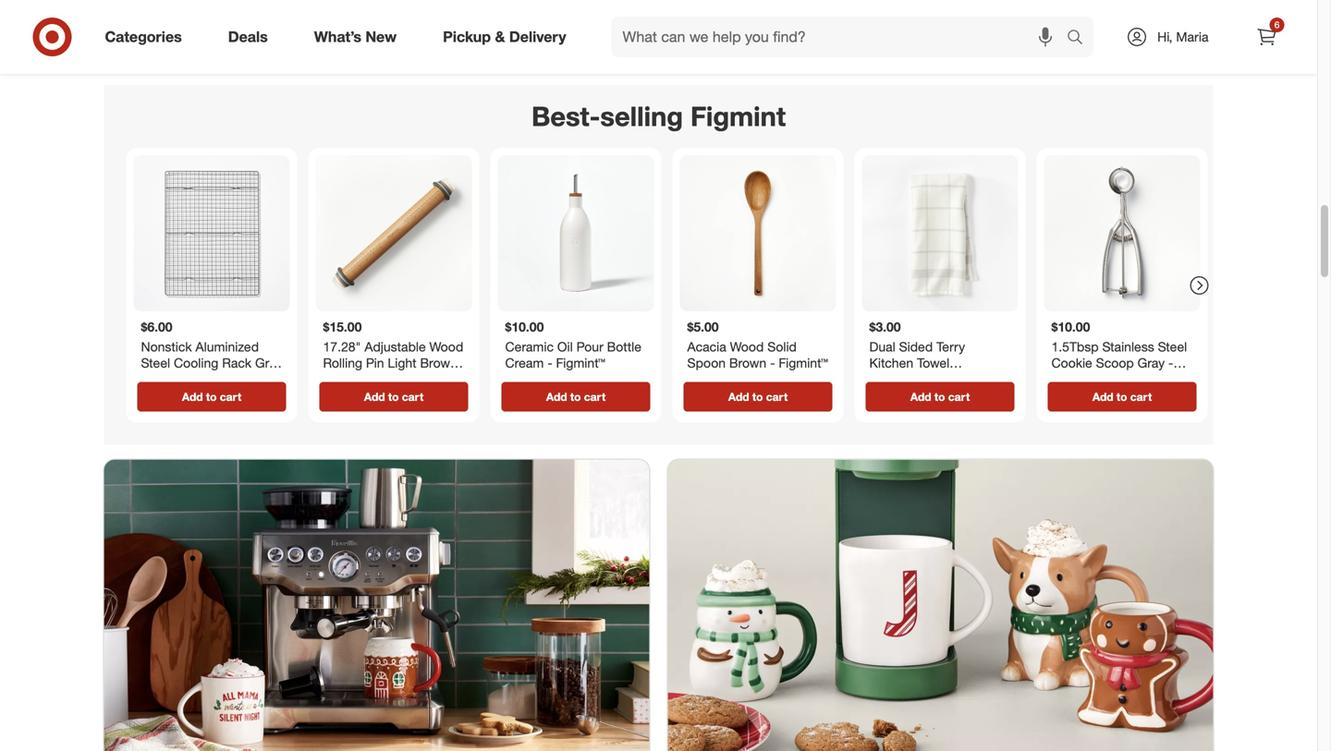 Task type: vqa. For each thing, say whether or not it's contained in the screenshot.
metabolism
no



Task type: describe. For each thing, give the bounding box(es) containing it.
to for cookie
[[1117, 390, 1128, 404]]

$15.00
[[323, 319, 362, 335]]

acacia wood solid spoon brown - figmint™ image
[[680, 156, 836, 312]]

rack
[[222, 355, 252, 371]]

What can we help you find? suggestions appear below search field
[[612, 17, 1072, 57]]

ceramic oil pour bottle cream - figmint™ image
[[498, 156, 654, 312]]

cart for cookie
[[1131, 390, 1152, 404]]

deals link
[[212, 17, 291, 57]]

$10.00 1.5tbsp stainless steel cookie scoop gray - figmint™
[[1052, 319, 1188, 388]]

$5.00 acacia wood solid spoon brown - figmint™
[[688, 319, 828, 371]]

categories link
[[89, 17, 205, 57]]

pour
[[577, 339, 604, 355]]

add to cart button for bottle
[[502, 383, 651, 412]]

figmint™ inside $5.00 acacia wood solid spoon brown - figmint™
[[779, 355, 828, 371]]

add to cart button for cooling
[[137, 383, 286, 412]]

categories
[[105, 28, 182, 46]]

add to cart for cooling
[[182, 390, 242, 404]]

what's new link
[[298, 17, 420, 57]]

aluminized
[[196, 339, 259, 355]]

scoop
[[1096, 355, 1134, 371]]

steel for nonstick aluminized steel cooling rack gray - figmint™
[[141, 355, 170, 371]]

acacia
[[688, 339, 727, 355]]

add for bottle
[[546, 390, 567, 404]]

figmint™ inside $10.00 1.5tbsp stainless steel cookie scoop gray - figmint™
[[1052, 371, 1101, 388]]

$10.00 for $10.00 1.5tbsp stainless steel cookie scoop gray - figmint™
[[1052, 319, 1091, 335]]

search button
[[1059, 17, 1104, 61]]

$10.00 ceramic oil pour bottle cream - figmint™
[[505, 319, 642, 371]]

to for rolling
[[388, 390, 399, 404]]

$3.00
[[870, 319, 901, 335]]

delivery
[[509, 28, 566, 46]]

cart for bottle
[[584, 390, 606, 404]]

$15.00 17.28" adjustable wood rolling pin light brown - figmint™
[[323, 319, 464, 388]]

1.5tbsp stainless steel cookie scoop gray - figmint™ image
[[1045, 156, 1201, 312]]

$6.00
[[141, 319, 173, 335]]

wood inside $5.00 acacia wood solid spoon brown - figmint™
[[730, 339, 764, 355]]

to for spoon
[[753, 390, 763, 404]]

add to cart button for rolling
[[320, 383, 468, 412]]

figmint
[[691, 100, 786, 133]]

pickup & delivery link
[[427, 17, 590, 57]]

cookie
[[1052, 355, 1093, 371]]

figmint™ inside the $10.00 ceramic oil pour bottle cream - figmint™
[[556, 355, 606, 371]]

dual sided terry kitchen towel cream/light gray - figmint™ image
[[862, 156, 1019, 312]]

- inside the $10.00 ceramic oil pour bottle cream - figmint™
[[548, 355, 553, 371]]

light
[[388, 355, 417, 371]]

5 cart from the left
[[949, 390, 970, 404]]

what's new
[[314, 28, 397, 46]]

add to cart for spoon
[[729, 390, 788, 404]]

&
[[495, 28, 505, 46]]

5 add to cart button from the left
[[866, 383, 1015, 412]]

$10.00 for $10.00 ceramic oil pour bottle cream - figmint™
[[505, 319, 544, 335]]

1.5tbsp
[[1052, 339, 1099, 355]]

best-
[[532, 100, 601, 133]]

brown inside $15.00 17.28" adjustable wood rolling pin light brown - figmint™
[[420, 355, 458, 371]]

best-selling figmint
[[532, 100, 786, 133]]

solid
[[768, 339, 797, 355]]

what's
[[314, 28, 362, 46]]

add for spoon
[[729, 390, 750, 404]]

add to cart button for spoon
[[684, 383, 833, 412]]

spoon
[[688, 355, 726, 371]]

6 link
[[1247, 17, 1288, 57]]

ceramic
[[505, 339, 554, 355]]

hi,
[[1158, 29, 1173, 45]]

stainless
[[1103, 339, 1155, 355]]

pickup
[[443, 28, 491, 46]]

pin
[[366, 355, 384, 371]]



Task type: locate. For each thing, give the bounding box(es) containing it.
3 to from the left
[[571, 390, 581, 404]]

$10.00 up 1.5tbsp
[[1052, 319, 1091, 335]]

cooling
[[174, 355, 219, 371]]

add for cookie
[[1093, 390, 1114, 404]]

deals
[[228, 28, 268, 46]]

to
[[206, 390, 217, 404], [388, 390, 399, 404], [571, 390, 581, 404], [753, 390, 763, 404], [935, 390, 946, 404], [1117, 390, 1128, 404]]

3 add to cart from the left
[[546, 390, 606, 404]]

gray right rack
[[255, 355, 282, 371]]

2 to from the left
[[388, 390, 399, 404]]

figmint™ inside '$6.00 nonstick aluminized steel cooling rack gray - figmint™'
[[150, 371, 199, 388]]

2 add to cart button from the left
[[320, 383, 468, 412]]

gray inside '$6.00 nonstick aluminized steel cooling rack gray - figmint™'
[[255, 355, 282, 371]]

- down '17.28"'
[[323, 371, 328, 388]]

wood inside $15.00 17.28" adjustable wood rolling pin light brown - figmint™
[[430, 339, 464, 355]]

4 add to cart from the left
[[729, 390, 788, 404]]

$10.00 inside $10.00 1.5tbsp stainless steel cookie scoop gray - figmint™
[[1052, 319, 1091, 335]]

5 to from the left
[[935, 390, 946, 404]]

1 add from the left
[[182, 390, 203, 404]]

1 horizontal spatial steel
[[1158, 339, 1188, 355]]

steel
[[1158, 339, 1188, 355], [141, 355, 170, 371]]

new
[[366, 28, 397, 46]]

figmint™ inside $15.00 17.28" adjustable wood rolling pin light brown - figmint™
[[332, 371, 381, 388]]

add to cart
[[182, 390, 242, 404], [364, 390, 424, 404], [546, 390, 606, 404], [729, 390, 788, 404], [911, 390, 970, 404], [1093, 390, 1152, 404]]

$6.00 nonstick aluminized steel cooling rack gray - figmint™
[[141, 319, 282, 388]]

add for rolling
[[364, 390, 385, 404]]

- right spoon
[[770, 355, 775, 371]]

wood
[[430, 339, 464, 355], [730, 339, 764, 355]]

$5.00
[[688, 319, 719, 335]]

2 add to cart from the left
[[364, 390, 424, 404]]

5 add from the left
[[911, 390, 932, 404]]

1 cart from the left
[[220, 390, 242, 404]]

0 horizontal spatial gray
[[255, 355, 282, 371]]

4 add from the left
[[729, 390, 750, 404]]

oil
[[558, 339, 573, 355]]

carousel region
[[104, 85, 1214, 460]]

add to cart button
[[137, 383, 286, 412], [320, 383, 468, 412], [502, 383, 651, 412], [684, 383, 833, 412], [866, 383, 1015, 412], [1048, 383, 1197, 412]]

steel down $6.00 on the left top
[[141, 355, 170, 371]]

search
[[1059, 30, 1104, 48]]

add
[[182, 390, 203, 404], [364, 390, 385, 404], [546, 390, 567, 404], [729, 390, 750, 404], [911, 390, 932, 404], [1093, 390, 1114, 404]]

add to cart for cookie
[[1093, 390, 1152, 404]]

nonstick aluminized steel cooling rack gray - figmint™ image
[[134, 156, 290, 312]]

steel inside $10.00 1.5tbsp stainless steel cookie scoop gray - figmint™
[[1158, 339, 1188, 355]]

add to cart button down scoop
[[1048, 383, 1197, 412]]

add to cart button down "light" at the top left
[[320, 383, 468, 412]]

1 add to cart from the left
[[182, 390, 242, 404]]

$10.00 up ceramic in the left of the page
[[505, 319, 544, 335]]

cart
[[220, 390, 242, 404], [402, 390, 424, 404], [584, 390, 606, 404], [766, 390, 788, 404], [949, 390, 970, 404], [1131, 390, 1152, 404]]

0 horizontal spatial brown
[[420, 355, 458, 371]]

maria
[[1177, 29, 1209, 45]]

to for cooling
[[206, 390, 217, 404]]

0 horizontal spatial steel
[[141, 355, 170, 371]]

brown left solid
[[730, 355, 767, 371]]

3 add from the left
[[546, 390, 567, 404]]

gray inside $10.00 1.5tbsp stainless steel cookie scoop gray - figmint™
[[1138, 355, 1165, 371]]

2 brown from the left
[[730, 355, 767, 371]]

nonstick
[[141, 339, 192, 355]]

add for cooling
[[182, 390, 203, 404]]

- right stainless
[[1169, 355, 1174, 371]]

- inside $5.00 acacia wood solid spoon brown - figmint™
[[770, 355, 775, 371]]

gray for stainless
[[1138, 355, 1165, 371]]

$10.00
[[505, 319, 544, 335], [1052, 319, 1091, 335]]

adjustable
[[365, 339, 426, 355]]

0 horizontal spatial $10.00
[[505, 319, 544, 335]]

1 $10.00 from the left
[[505, 319, 544, 335]]

- down nonstick
[[141, 371, 146, 388]]

hi, maria
[[1158, 29, 1209, 45]]

2 wood from the left
[[730, 339, 764, 355]]

- inside $15.00 17.28" adjustable wood rolling pin light brown - figmint™
[[323, 371, 328, 388]]

6 add to cart from the left
[[1093, 390, 1152, 404]]

- left the oil
[[548, 355, 553, 371]]

6 add to cart button from the left
[[1048, 383, 1197, 412]]

6 to from the left
[[1117, 390, 1128, 404]]

1 horizontal spatial $10.00
[[1052, 319, 1091, 335]]

to for bottle
[[571, 390, 581, 404]]

2 add from the left
[[364, 390, 385, 404]]

steel inside '$6.00 nonstick aluminized steel cooling rack gray - figmint™'
[[141, 355, 170, 371]]

6
[[1275, 19, 1280, 31]]

selling
[[601, 100, 683, 133]]

cart for rolling
[[402, 390, 424, 404]]

brown right "light" at the top left
[[420, 355, 458, 371]]

6 cart from the left
[[1131, 390, 1152, 404]]

6 add from the left
[[1093, 390, 1114, 404]]

wood left solid
[[730, 339, 764, 355]]

add to cart button down the oil
[[502, 383, 651, 412]]

2 $10.00 from the left
[[1052, 319, 1091, 335]]

- inside $10.00 1.5tbsp stainless steel cookie scoop gray - figmint™
[[1169, 355, 1174, 371]]

cart for cooling
[[220, 390, 242, 404]]

$10.00 inside the $10.00 ceramic oil pour bottle cream - figmint™
[[505, 319, 544, 335]]

cart for spoon
[[766, 390, 788, 404]]

4 add to cart button from the left
[[684, 383, 833, 412]]

pickup & delivery
[[443, 28, 566, 46]]

add to cart for bottle
[[546, 390, 606, 404]]

3 cart from the left
[[584, 390, 606, 404]]

steel for 1.5tbsp stainless steel cookie scoop gray - figmint™
[[1158, 339, 1188, 355]]

-
[[548, 355, 553, 371], [770, 355, 775, 371], [1169, 355, 1174, 371], [141, 371, 146, 388], [323, 371, 328, 388]]

1 horizontal spatial brown
[[730, 355, 767, 371]]

gray right scoop
[[1138, 355, 1165, 371]]

add to cart button down cooling
[[137, 383, 286, 412]]

wood right "light" at the top left
[[430, 339, 464, 355]]

0 horizontal spatial wood
[[430, 339, 464, 355]]

3 add to cart button from the left
[[502, 383, 651, 412]]

add to cart button for cookie
[[1048, 383, 1197, 412]]

brown inside $5.00 acacia wood solid spoon brown - figmint™
[[730, 355, 767, 371]]

bottle
[[607, 339, 642, 355]]

1 brown from the left
[[420, 355, 458, 371]]

add to cart button down $5.00 acacia wood solid spoon brown - figmint™
[[684, 383, 833, 412]]

brown
[[420, 355, 458, 371], [730, 355, 767, 371]]

1 horizontal spatial wood
[[730, 339, 764, 355]]

1 gray from the left
[[255, 355, 282, 371]]

2 cart from the left
[[402, 390, 424, 404]]

1 add to cart button from the left
[[137, 383, 286, 412]]

4 cart from the left
[[766, 390, 788, 404]]

$3.00 link
[[862, 156, 1019, 379]]

add to cart for rolling
[[364, 390, 424, 404]]

4 to from the left
[[753, 390, 763, 404]]

- inside '$6.00 nonstick aluminized steel cooling rack gray - figmint™'
[[141, 371, 146, 388]]

steel right stainless
[[1158, 339, 1188, 355]]

gray
[[255, 355, 282, 371], [1138, 355, 1165, 371]]

17.28" adjustable wood rolling pin light brown - figmint™ image
[[316, 156, 472, 312]]

1 to from the left
[[206, 390, 217, 404]]

17.28"
[[323, 339, 361, 355]]

cream
[[505, 355, 544, 371]]

figmint™
[[556, 355, 606, 371], [779, 355, 828, 371], [150, 371, 199, 388], [332, 371, 381, 388], [1052, 371, 1101, 388]]

gray for aluminized
[[255, 355, 282, 371]]

rolling
[[323, 355, 363, 371]]

add to cart button down $3.00
[[866, 383, 1015, 412]]

1 wood from the left
[[430, 339, 464, 355]]

5 add to cart from the left
[[911, 390, 970, 404]]

2 gray from the left
[[1138, 355, 1165, 371]]

1 horizontal spatial gray
[[1138, 355, 1165, 371]]



